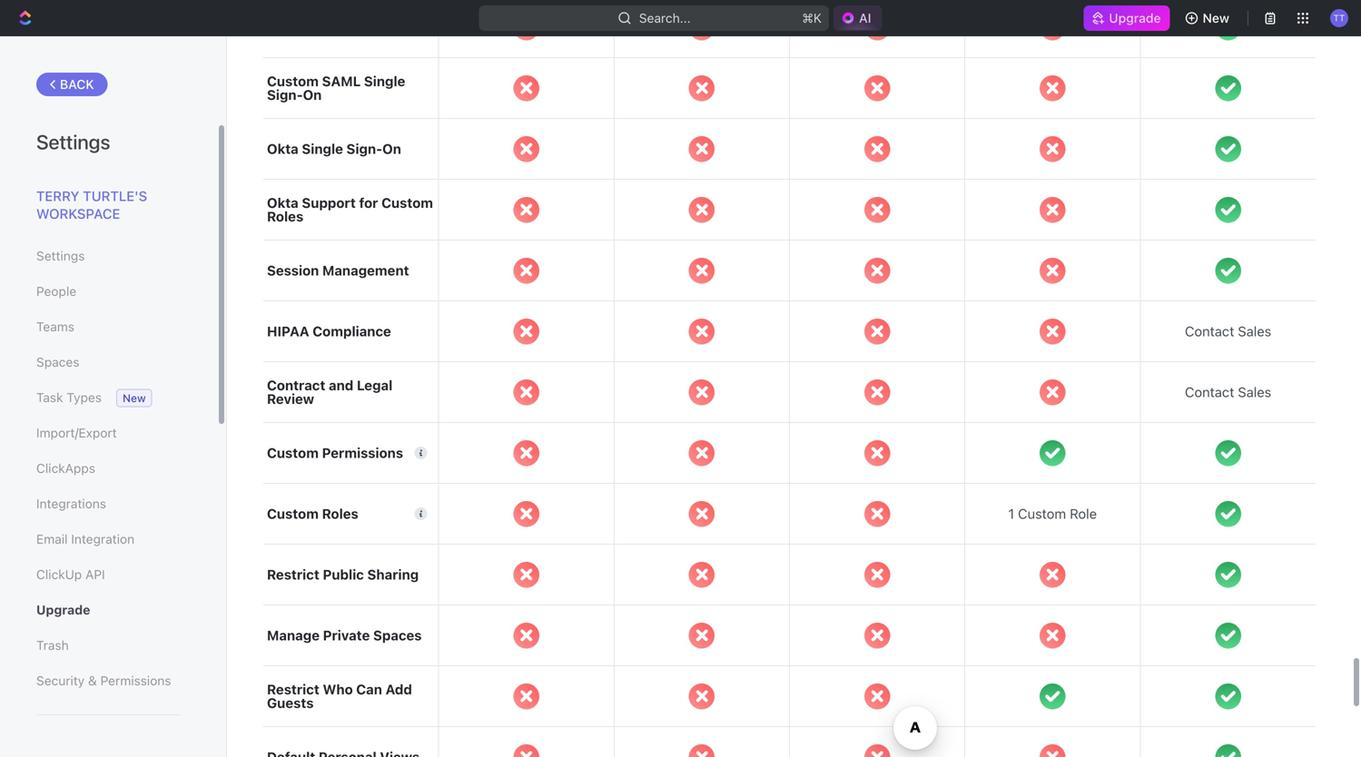 Task type: describe. For each thing, give the bounding box(es) containing it.
1
[[1008, 506, 1014, 522]]

check image for manage private spaces
[[1215, 623, 1241, 649]]

legal
[[357, 377, 393, 393]]

custom right 1
[[1018, 506, 1066, 522]]

terry turtle's workspace
[[36, 188, 147, 222]]

clickapps
[[36, 461, 95, 476]]

new inside button
[[1203, 10, 1229, 25]]

clickup api link
[[36, 559, 181, 590]]

new button
[[1177, 4, 1240, 33]]

contact sales for hipaa compliance
[[1185, 323, 1271, 339]]

okta support for custom roles
[[267, 195, 433, 224]]

for
[[359, 195, 378, 211]]

task
[[36, 390, 63, 405]]

guests
[[267, 695, 314, 711]]

new inside "settings" element
[[123, 392, 146, 405]]

restrict for restrict who can add guests
[[267, 682, 319, 697]]

teams link
[[36, 311, 181, 342]]

1 horizontal spatial roles
[[322, 506, 358, 522]]

contact for contract and legal review
[[1185, 384, 1234, 400]]

settings element
[[0, 36, 227, 757]]

support
[[302, 195, 356, 211]]

clickup
[[36, 567, 82, 582]]

1 settings from the top
[[36, 130, 110, 153]]

public
[[323, 567, 364, 583]]

turtle's
[[83, 188, 147, 204]]

sales for contract and legal review
[[1238, 384, 1271, 400]]

contract
[[267, 377, 325, 393]]

roles inside okta support for custom roles
[[267, 208, 303, 224]]

people link
[[36, 276, 181, 307]]

clickup api
[[36, 567, 105, 582]]

saml
[[322, 73, 361, 89]]

ai
[[859, 10, 871, 25]]

upgrade link inside "settings" element
[[36, 595, 181, 626]]

single inside the custom saml single sign-on
[[364, 73, 405, 89]]

custom for custom permissions
[[267, 445, 319, 461]]

check image for restrict public sharing
[[1215, 562, 1241, 588]]

types
[[67, 390, 102, 405]]

on inside the custom saml single sign-on
[[303, 87, 322, 103]]

okta for okta support for custom roles
[[267, 195, 299, 211]]

1 horizontal spatial upgrade link
[[1084, 5, 1170, 31]]

management
[[322, 262, 409, 278]]

import/export link
[[36, 418, 181, 449]]

1 horizontal spatial permissions
[[322, 445, 403, 461]]

trash
[[36, 638, 69, 653]]

api
[[85, 567, 105, 582]]

contact sales for contract and legal review
[[1185, 384, 1271, 400]]

security & permissions link
[[36, 666, 181, 696]]

back link
[[36, 73, 108, 96]]

1 vertical spatial sign-
[[346, 141, 382, 157]]

email integration
[[36, 532, 134, 547]]

spaces inside "settings" element
[[36, 355, 79, 370]]

task types
[[36, 390, 102, 405]]

email integration link
[[36, 524, 181, 555]]

1 horizontal spatial on
[[382, 141, 401, 157]]

1 custom role
[[1008, 506, 1097, 522]]

settings link
[[36, 241, 181, 271]]

tt
[[1333, 13, 1345, 23]]



Task type: vqa. For each thing, say whether or not it's contained in the screenshot.
tab list
no



Task type: locate. For each thing, give the bounding box(es) containing it.
who
[[323, 682, 353, 697]]

1 vertical spatial spaces
[[373, 627, 422, 643]]

manage
[[267, 627, 320, 643]]

custom roles
[[267, 506, 358, 522]]

sign-
[[267, 87, 303, 103], [346, 141, 382, 157]]

manage private spaces
[[267, 627, 422, 643]]

hipaa
[[267, 323, 309, 339]]

check image
[[1215, 136, 1241, 162], [1215, 258, 1241, 284], [1215, 440, 1241, 466], [1215, 562, 1241, 588], [1040, 684, 1065, 709], [1215, 684, 1241, 709]]

0 horizontal spatial new
[[123, 392, 146, 405]]

custom down custom permissions
[[267, 506, 319, 522]]

private
[[323, 627, 370, 643]]

upgrade link left new button
[[1084, 5, 1170, 31]]

0 vertical spatial contact
[[1185, 323, 1234, 339]]

custom left saml
[[267, 73, 319, 89]]

terry
[[36, 188, 79, 204]]

check image for okta single sign-on
[[1215, 136, 1241, 162]]

0 horizontal spatial spaces
[[36, 355, 79, 370]]

2 okta from the top
[[267, 195, 299, 211]]

custom down review on the bottom of page
[[267, 445, 319, 461]]

1 vertical spatial on
[[382, 141, 401, 157]]

okta
[[267, 141, 299, 157], [267, 195, 299, 211]]

1 vertical spatial upgrade
[[36, 602, 90, 617]]

tt button
[[1325, 4, 1354, 33]]

1 sales from the top
[[1238, 323, 1271, 339]]

settings up people
[[36, 248, 85, 263]]

0 vertical spatial contact sales
[[1185, 323, 1271, 339]]

2 sales from the top
[[1238, 384, 1271, 400]]

teams
[[36, 319, 74, 334]]

okta inside okta support for custom roles
[[267, 195, 299, 211]]

check image for restrict who can add guests
[[1215, 684, 1241, 709]]

compliance
[[313, 323, 391, 339]]

1 vertical spatial single
[[302, 141, 343, 157]]

permissions down legal
[[322, 445, 403, 461]]

integrations link
[[36, 488, 181, 519]]

1 contact sales from the top
[[1185, 323, 1271, 339]]

0 horizontal spatial sign-
[[267, 87, 303, 103]]

can
[[356, 682, 382, 697]]

spaces
[[36, 355, 79, 370], [373, 627, 422, 643]]

contract and legal review
[[267, 377, 393, 407]]

restrict for restrict public sharing
[[267, 567, 319, 583]]

custom saml single sign-on
[[267, 73, 405, 103]]

upgrade
[[1109, 10, 1161, 25], [36, 602, 90, 617]]

0 vertical spatial okta
[[267, 141, 299, 157]]

upgrade down "clickup"
[[36, 602, 90, 617]]

single right saml
[[364, 73, 405, 89]]

2 contact sales from the top
[[1185, 384, 1271, 400]]

restrict left who
[[267, 682, 319, 697]]

0 horizontal spatial single
[[302, 141, 343, 157]]

settings up terry at the left
[[36, 130, 110, 153]]

sign- left saml
[[267, 87, 303, 103]]

add
[[385, 682, 412, 697]]

1 contact from the top
[[1185, 323, 1234, 339]]

sign- up for
[[346, 141, 382, 157]]

restrict left public
[[267, 567, 319, 583]]

2 settings from the top
[[36, 248, 85, 263]]

upgrade link up trash link
[[36, 595, 181, 626]]

sign- inside the custom saml single sign-on
[[267, 87, 303, 103]]

permissions
[[322, 445, 403, 461], [100, 673, 171, 688]]

settings
[[36, 130, 110, 153], [36, 248, 85, 263]]

1 horizontal spatial new
[[1203, 10, 1229, 25]]

⌘k
[[802, 10, 822, 25]]

on
[[303, 87, 322, 103], [382, 141, 401, 157]]

1 vertical spatial roles
[[322, 506, 358, 522]]

check image for session management
[[1215, 258, 1241, 284]]

1 vertical spatial settings
[[36, 248, 85, 263]]

sales
[[1238, 323, 1271, 339], [1238, 384, 1271, 400]]

on up okta support for custom roles at left top
[[382, 141, 401, 157]]

&
[[88, 673, 97, 688]]

custom
[[267, 73, 319, 89], [381, 195, 433, 211], [267, 445, 319, 461], [267, 506, 319, 522], [1018, 506, 1066, 522]]

security
[[36, 673, 85, 688]]

permissions inside "settings" element
[[100, 673, 171, 688]]

0 vertical spatial upgrade link
[[1084, 5, 1170, 31]]

email
[[36, 532, 68, 547]]

0 vertical spatial upgrade
[[1109, 10, 1161, 25]]

contact
[[1185, 323, 1234, 339], [1185, 384, 1234, 400]]

custom inside okta support for custom roles
[[381, 195, 433, 211]]

0 vertical spatial sign-
[[267, 87, 303, 103]]

0 vertical spatial single
[[364, 73, 405, 89]]

okta single sign-on
[[267, 141, 401, 157]]

upgrade link
[[1084, 5, 1170, 31], [36, 595, 181, 626]]

custom right for
[[381, 195, 433, 211]]

custom for custom saml single sign-on
[[267, 73, 319, 89]]

back
[[60, 77, 94, 92]]

1 horizontal spatial single
[[364, 73, 405, 89]]

spaces link
[[36, 347, 181, 378]]

restrict public sharing
[[267, 567, 419, 583]]

check image for okta support for custom roles
[[1215, 197, 1241, 223]]

okta left support
[[267, 195, 299, 211]]

import/export
[[36, 425, 117, 440]]

0 horizontal spatial permissions
[[100, 673, 171, 688]]

session
[[267, 262, 319, 278]]

workspace
[[36, 206, 120, 222]]

security & permissions
[[36, 673, 171, 688]]

restrict who can add guests
[[267, 682, 412, 711]]

hipaa compliance
[[267, 323, 391, 339]]

1 vertical spatial contact sales
[[1185, 384, 1271, 400]]

restrict inside restrict who can add guests
[[267, 682, 319, 697]]

on left saml
[[303, 87, 322, 103]]

contact for hipaa compliance
[[1185, 323, 1234, 339]]

0 horizontal spatial upgrade
[[36, 602, 90, 617]]

0 vertical spatial spaces
[[36, 355, 79, 370]]

single up support
[[302, 141, 343, 157]]

permissions right &
[[100, 673, 171, 688]]

0 vertical spatial roles
[[267, 208, 303, 224]]

spaces right private
[[373, 627, 422, 643]]

0 vertical spatial sales
[[1238, 323, 1271, 339]]

1 vertical spatial okta
[[267, 195, 299, 211]]

check image
[[1215, 75, 1241, 101], [1215, 197, 1241, 223], [1040, 440, 1065, 466], [1215, 501, 1241, 527], [1215, 623, 1241, 649]]

1 vertical spatial contact
[[1185, 384, 1234, 400]]

0 vertical spatial permissions
[[322, 445, 403, 461]]

custom inside the custom saml single sign-on
[[267, 73, 319, 89]]

1 horizontal spatial upgrade
[[1109, 10, 1161, 25]]

restrict
[[267, 567, 319, 583], [267, 682, 319, 697]]

custom for custom roles
[[267, 506, 319, 522]]

1 vertical spatial permissions
[[100, 673, 171, 688]]

0 horizontal spatial on
[[303, 87, 322, 103]]

1 horizontal spatial spaces
[[373, 627, 422, 643]]

upgrade left new button
[[1109, 10, 1161, 25]]

trash link
[[36, 630, 181, 661]]

people
[[36, 284, 76, 299]]

roles up session at the top left of the page
[[267, 208, 303, 224]]

okta down the custom saml single sign-on
[[267, 141, 299, 157]]

contact sales
[[1185, 323, 1271, 339], [1185, 384, 1271, 400]]

sales for hipaa compliance
[[1238, 323, 1271, 339]]

0 horizontal spatial upgrade link
[[36, 595, 181, 626]]

1 okta from the top
[[267, 141, 299, 157]]

1 vertical spatial upgrade link
[[36, 595, 181, 626]]

roles up 'restrict public sharing'
[[322, 506, 358, 522]]

custom permissions
[[267, 445, 403, 461]]

roles
[[267, 208, 303, 224], [322, 506, 358, 522]]

upgrade inside "settings" element
[[36, 602, 90, 617]]

close image
[[864, 75, 890, 101], [1040, 75, 1065, 101], [864, 136, 890, 162], [513, 197, 539, 223], [689, 197, 715, 223], [864, 197, 890, 223], [689, 258, 715, 284], [864, 258, 890, 284], [1040, 258, 1065, 284], [513, 319, 539, 344], [689, 319, 715, 344], [1040, 319, 1065, 344], [513, 379, 539, 405], [689, 379, 715, 405], [864, 379, 890, 405], [864, 440, 890, 466], [689, 562, 715, 588], [864, 562, 890, 588], [1040, 562, 1065, 588], [513, 623, 539, 649], [689, 684, 715, 709], [864, 684, 890, 709]]

1 vertical spatial new
[[123, 392, 146, 405]]

and
[[329, 377, 354, 393]]

single
[[364, 73, 405, 89], [302, 141, 343, 157]]

0 vertical spatial on
[[303, 87, 322, 103]]

clickapps link
[[36, 453, 181, 484]]

2 contact from the top
[[1185, 384, 1234, 400]]

review
[[267, 391, 314, 407]]

0 vertical spatial new
[[1203, 10, 1229, 25]]

session management
[[267, 262, 409, 278]]

search...
[[639, 10, 691, 25]]

0 vertical spatial settings
[[36, 130, 110, 153]]

close image
[[513, 75, 539, 101], [689, 75, 715, 101], [513, 136, 539, 162], [689, 136, 715, 162], [1040, 136, 1065, 162], [1040, 197, 1065, 223], [513, 258, 539, 284], [864, 319, 890, 344], [1040, 379, 1065, 405], [513, 440, 539, 466], [689, 440, 715, 466], [513, 501, 539, 527], [689, 501, 715, 527], [864, 501, 890, 527], [513, 562, 539, 588], [689, 623, 715, 649], [864, 623, 890, 649], [1040, 623, 1065, 649], [513, 684, 539, 709]]

okta for okta single sign-on
[[267, 141, 299, 157]]

integration
[[71, 532, 134, 547]]

2 restrict from the top
[[267, 682, 319, 697]]

1 restrict from the top
[[267, 567, 319, 583]]

sharing
[[367, 567, 419, 583]]

0 vertical spatial restrict
[[267, 567, 319, 583]]

ai button
[[834, 5, 882, 31]]

1 vertical spatial sales
[[1238, 384, 1271, 400]]

role
[[1070, 506, 1097, 522]]

check image for custom saml single sign-on
[[1215, 75, 1241, 101]]

0 horizontal spatial roles
[[267, 208, 303, 224]]

1 horizontal spatial sign-
[[346, 141, 382, 157]]

new
[[1203, 10, 1229, 25], [123, 392, 146, 405]]

integrations
[[36, 496, 106, 511]]

1 vertical spatial restrict
[[267, 682, 319, 697]]

spaces down teams at the top left of page
[[36, 355, 79, 370]]



